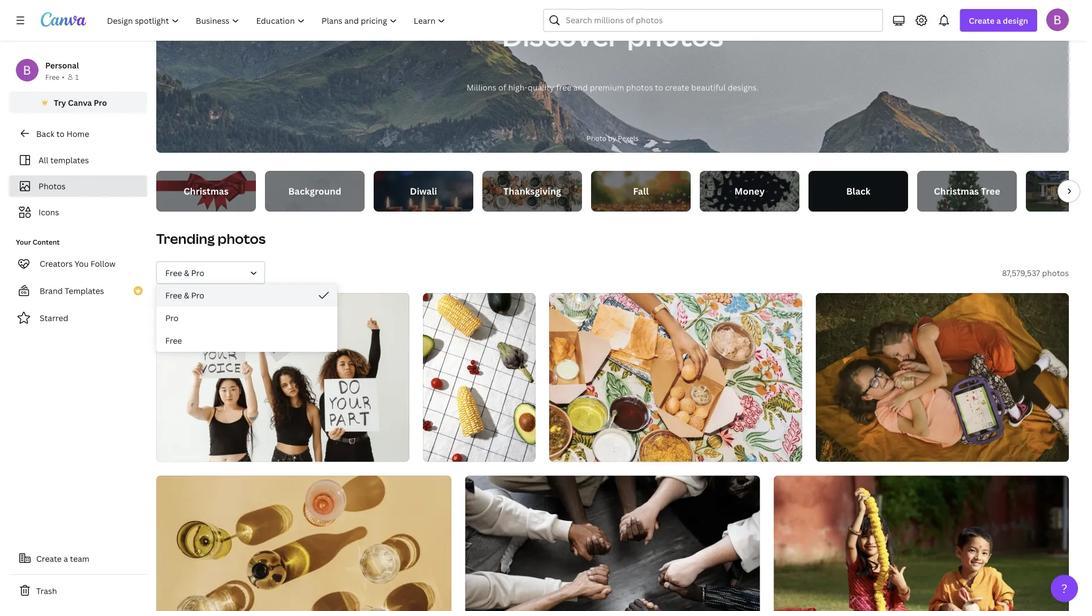 Task type: vqa. For each thing, say whether or not it's contained in the screenshot.
House
yes



Task type: locate. For each thing, give the bounding box(es) containing it.
1 horizontal spatial christmas
[[934, 185, 979, 197]]

designs.
[[728, 82, 759, 93]]

trash link
[[9, 580, 147, 603]]

house link
[[1026, 171, 1088, 212]]

0 vertical spatial create
[[969, 15, 995, 26]]

to left create
[[655, 82, 663, 93]]

icons link
[[16, 202, 140, 223]]

2 & from the top
[[184, 290, 189, 301]]

home
[[66, 128, 89, 139]]

bob builder image
[[1047, 8, 1069, 31]]

1 vertical spatial &
[[184, 290, 189, 301]]

quality
[[528, 82, 554, 93]]

content
[[33, 238, 60, 247]]

1 vertical spatial a
[[64, 554, 68, 564]]

back to home
[[36, 128, 89, 139]]

0 horizontal spatial christmas
[[184, 185, 229, 197]]

millions
[[467, 82, 497, 93]]

free & pro down free & pro dropdown button
[[165, 290, 204, 301]]

photos up free & pro dropdown button
[[218, 230, 266, 248]]

1 & from the top
[[184, 268, 189, 278]]

2 free & pro from the top
[[165, 290, 204, 301]]

1 vertical spatial create
[[36, 554, 62, 564]]

a left team
[[64, 554, 68, 564]]

back
[[36, 128, 54, 139]]

a inside dropdown button
[[997, 15, 1001, 26]]

&
[[184, 268, 189, 278], [184, 290, 189, 301]]

photos for discover photos
[[627, 17, 724, 54]]

& down trending
[[184, 268, 189, 278]]

brand templates
[[40, 286, 104, 297]]

create
[[665, 82, 690, 93]]

create
[[969, 15, 995, 26], [36, 554, 62, 564]]

create a team button
[[9, 548, 147, 570]]

fall link
[[591, 171, 691, 212]]

None search field
[[543, 9, 883, 32]]

christmas up trending photos
[[184, 185, 229, 197]]

1 horizontal spatial a
[[997, 15, 1001, 26]]

a inside button
[[64, 554, 68, 564]]

pro
[[94, 97, 107, 108], [191, 268, 204, 278], [191, 290, 204, 301], [165, 313, 179, 324]]

a
[[997, 15, 1001, 26], [64, 554, 68, 564]]

photos up create
[[627, 17, 724, 54]]

assortment of fruits and vegetables image
[[423, 293, 536, 462]]

list box
[[156, 284, 338, 352]]

team
[[70, 554, 89, 564]]

87,579,537 photos
[[1003, 268, 1069, 278]]

parks and loving sisters laying on blanket at a park image
[[816, 293, 1069, 462]]

pro inside free & pro button
[[191, 290, 204, 301]]

group of students holding hands image
[[465, 476, 761, 612]]

1 horizontal spatial to
[[655, 82, 663, 93]]

0 vertical spatial &
[[184, 268, 189, 278]]

free
[[556, 82, 572, 93]]

free & pro down trending
[[165, 268, 204, 278]]

create a design button
[[960, 9, 1038, 32]]

christmas left tree
[[934, 185, 979, 197]]

& down free & pro dropdown button
[[184, 290, 189, 301]]

0 horizontal spatial a
[[64, 554, 68, 564]]

background
[[288, 185, 341, 197]]

money
[[735, 185, 765, 197]]

to
[[655, 82, 663, 93], [56, 128, 65, 139]]

to right back
[[56, 128, 65, 139]]

pexels
[[618, 133, 639, 143]]

free & pro inside free & pro dropdown button
[[165, 268, 204, 278]]

0 horizontal spatial to
[[56, 128, 65, 139]]

create left design
[[969, 15, 995, 26]]

all templates
[[39, 155, 89, 166]]

create inside create a design dropdown button
[[969, 15, 995, 26]]

discover photos
[[502, 17, 724, 54]]

1 horizontal spatial create
[[969, 15, 995, 26]]

brand
[[40, 286, 63, 297]]

design
[[1003, 15, 1029, 26]]

starred link
[[9, 307, 147, 330]]

1 christmas from the left
[[184, 185, 229, 197]]

create for create a team
[[36, 554, 62, 564]]

2 christmas from the left
[[934, 185, 979, 197]]

0 vertical spatial a
[[997, 15, 1001, 26]]

1 vertical spatial free & pro
[[165, 290, 204, 301]]

millions of high-quality free and premium photos to create beautiful designs.
[[467, 82, 759, 93]]

photos right 87,579,537
[[1042, 268, 1069, 278]]

photo
[[587, 133, 607, 143]]

templates
[[65, 286, 104, 297]]

free •
[[45, 72, 65, 82]]

diwali
[[410, 185, 437, 197]]

black
[[847, 185, 871, 197]]

1 vertical spatial to
[[56, 128, 65, 139]]

1 free & pro from the top
[[165, 268, 204, 278]]

create inside the create a team button
[[36, 554, 62, 564]]

free & pro button
[[156, 284, 338, 307]]

free inside 'button'
[[165, 336, 182, 346]]

free & pro
[[165, 268, 204, 278], [165, 290, 204, 301]]

creators you follow link
[[9, 253, 147, 275]]

87,579,537
[[1003, 268, 1041, 278]]

free
[[45, 72, 60, 82], [165, 268, 182, 278], [165, 290, 182, 301], [165, 336, 182, 346]]

christmas for christmas tree
[[934, 185, 979, 197]]

pro inside free & pro dropdown button
[[191, 268, 204, 278]]

free inside button
[[165, 290, 182, 301]]

and
[[574, 82, 588, 93]]

high-
[[508, 82, 528, 93]]

try canva pro button
[[9, 92, 147, 113]]

free inside dropdown button
[[165, 268, 182, 278]]

0 vertical spatial to
[[655, 82, 663, 93]]

a left design
[[997, 15, 1001, 26]]

create a design
[[969, 15, 1029, 26]]

starred
[[40, 313, 68, 324]]

christmas
[[184, 185, 229, 197], [934, 185, 979, 197]]

create left team
[[36, 554, 62, 564]]

photos
[[627, 17, 724, 54], [626, 82, 653, 93], [218, 230, 266, 248], [1042, 268, 1069, 278]]

1
[[75, 72, 79, 82]]

0 vertical spatial free & pro
[[165, 268, 204, 278]]

0 horizontal spatial create
[[36, 554, 62, 564]]

back to home link
[[9, 122, 147, 145]]



Task type: describe. For each thing, give the bounding box(es) containing it.
top level navigation element
[[100, 9, 455, 32]]

your
[[16, 238, 31, 247]]

icons
[[39, 207, 59, 218]]

christmas tree
[[934, 185, 1001, 197]]

& inside dropdown button
[[184, 268, 189, 278]]

women protesting together image
[[156, 293, 410, 462]]

black link
[[809, 171, 909, 212]]

free & pro inside free & pro button
[[165, 290, 204, 301]]

christmas link
[[156, 171, 256, 212]]

Search search field
[[566, 10, 876, 31]]

photos
[[39, 181, 66, 192]]

try
[[54, 97, 66, 108]]

creators you follow
[[40, 259, 116, 269]]

pro inside pro 'button'
[[165, 313, 179, 324]]

photos for 87,579,537 photos
[[1042, 268, 1069, 278]]

pro inside "try canva pro" button
[[94, 97, 107, 108]]

create a team
[[36, 554, 89, 564]]

trending
[[156, 230, 215, 248]]

follow
[[91, 259, 116, 269]]

brand templates link
[[9, 280, 147, 302]]

creators
[[40, 259, 73, 269]]

diwali link
[[374, 171, 474, 212]]

canva
[[68, 97, 92, 108]]

•
[[62, 72, 65, 82]]

create for create a design
[[969, 15, 995, 26]]

money link
[[700, 171, 800, 212]]

pro button
[[156, 307, 338, 330]]

trending photos
[[156, 230, 266, 248]]

of
[[499, 82, 507, 93]]

list box containing free & pro
[[156, 284, 338, 352]]

your content
[[16, 238, 60, 247]]

trash
[[36, 586, 57, 597]]

free & pro option
[[156, 284, 338, 307]]

thanksgiving
[[504, 185, 561, 197]]

you
[[75, 259, 89, 269]]

tree
[[981, 185, 1001, 197]]

?
[[1062, 581, 1068, 597]]

all templates link
[[16, 150, 140, 171]]

free button
[[156, 330, 338, 352]]

a for team
[[64, 554, 68, 564]]

try canva pro
[[54, 97, 107, 108]]

photos right premium
[[626, 82, 653, 93]]

discover
[[502, 17, 622, 54]]

& inside button
[[184, 290, 189, 301]]

personal
[[45, 60, 79, 71]]

beautiful
[[692, 82, 726, 93]]

raksha brother and sister with flower garlands outdoors image
[[774, 476, 1069, 612]]

house
[[1062, 185, 1088, 197]]

light and vision glassware casting shadows image
[[156, 476, 452, 612]]

a for design
[[997, 15, 1001, 26]]

photo by pexels
[[587, 133, 639, 143]]

fall
[[633, 185, 649, 197]]

by
[[608, 133, 617, 143]]

christmas tree link
[[918, 171, 1017, 212]]

photos for trending photos
[[218, 230, 266, 248]]

thanksgiving link
[[483, 171, 582, 212]]

free & pro button
[[156, 262, 265, 284]]

premium
[[590, 82, 624, 93]]

all
[[39, 155, 48, 166]]

christmas for christmas
[[184, 185, 229, 197]]

templates
[[50, 155, 89, 166]]

background link
[[265, 171, 365, 212]]

? button
[[1051, 576, 1079, 603]]



